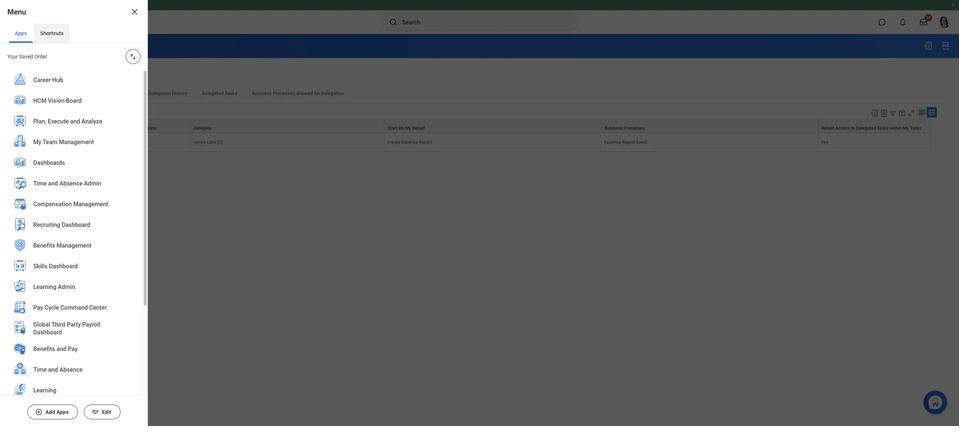 Task type: describe. For each thing, give the bounding box(es) containing it.
end date
[[139, 126, 156, 131]]

skills dashboard
[[33, 263, 78, 270]]

benefits and pay
[[33, 346, 78, 353]]

absence for time and absence admin
[[59, 180, 83, 187]]

my inside 'popup button'
[[405, 126, 411, 131]]

delegate button
[[191, 119, 384, 133]]

plan, execute and analyze
[[33, 118, 102, 125]]

history
[[172, 90, 187, 96]]

management for benefits management
[[57, 242, 92, 249]]

dashboard inside global third party payroll dashboard
[[33, 329, 62, 336]]

expense report event
[[604, 140, 647, 145]]

center
[[89, 304, 107, 311]]

benefits and pay link
[[9, 339, 133, 360]]

end date button
[[135, 119, 190, 133]]

manage delegations
[[34, 165, 82, 171]]

0 horizontal spatial pay
[[33, 304, 43, 311]]

payroll
[[82, 321, 100, 328]]

x image
[[130, 7, 139, 16]]

profile logan mcneil element
[[934, 14, 955, 30]]

row containing begin date
[[22, 119, 931, 133]]

1 horizontal spatial admin
[[84, 180, 101, 187]]

2 report from the left
[[622, 140, 635, 145]]

select to filter grid data image
[[889, 109, 897, 117]]

event
[[636, 140, 647, 145]]

add apps
[[46, 409, 69, 415]]

text edit image
[[92, 408, 99, 416]]

10/09/2013
[[26, 140, 49, 145]]

begin date button
[[23, 119, 135, 133]]

date for end date
[[147, 126, 156, 131]]

cycle
[[45, 304, 59, 311]]

for
[[15, 69, 22, 75]]

jenna lane [c] link
[[194, 138, 223, 145]]

pay cycle command center link
[[9, 298, 133, 319]]

my inside the global navigation dialog
[[33, 139, 41, 146]]

0 vertical spatial management
[[59, 139, 94, 146]]

time and absence link
[[9, 360, 133, 381]]

fullscreen image
[[907, 109, 915, 117]]

processes for business processes
[[624, 126, 645, 131]]

create expense report element
[[387, 138, 432, 145]]

yes
[[821, 140, 828, 145]]

allowed
[[296, 90, 313, 96]]

skills
[[33, 263, 48, 270]]

saved
[[19, 54, 33, 60]]

row containing 10/09/2013
[[22, 133, 931, 151]]

1 delegation from the left
[[148, 90, 171, 96]]

jenna lane [c]
[[194, 140, 223, 145]]

edit button
[[84, 405, 120, 419]]

on
[[399, 126, 404, 131]]

business processes allowed for delegation
[[252, 90, 344, 96]]

my up saved
[[15, 41, 27, 51]]

global
[[33, 321, 50, 328]]

jenna
[[194, 140, 206, 145]]

add
[[46, 409, 55, 415]]

delegations for current delegations
[[39, 90, 65, 96]]

1 vertical spatial admin
[[58, 284, 75, 291]]

export to excel image for item
[[870, 109, 879, 117]]

current
[[22, 90, 38, 96]]

party
[[67, 321, 81, 328]]

1 item
[[22, 111, 35, 116]]

2 delegation from the left
[[321, 90, 344, 96]]

and for time and absence admin
[[48, 180, 58, 187]]

my team management
[[33, 139, 94, 146]]

hcm vision board link
[[9, 91, 133, 112]]

time and absence
[[33, 366, 83, 373]]

learning link
[[9, 380, 133, 402]]

delegations for my delegations
[[29, 41, 77, 51]]

career hub link
[[9, 70, 133, 91]]

skills dashboard link
[[9, 256, 133, 278]]

global third party payroll dashboard
[[33, 321, 100, 336]]

toolbar inside my delegations main content
[[867, 107, 937, 119]]

global navigation dialog
[[0, 0, 148, 426]]

start
[[388, 126, 397, 131]]

export to worksheets image
[[880, 109, 889, 118]]

tab list for menu
[[0, 24, 148, 43]]

create expense report
[[387, 140, 432, 145]]

my team management link
[[9, 132, 133, 153]]

time for time and absence admin
[[33, 180, 47, 187]]

list inside the global navigation dialog
[[0, 70, 142, 426]]

[c]
[[217, 140, 223, 145]]

dashboards
[[33, 159, 65, 166]]

shortcuts
[[40, 30, 64, 36]]

1 report from the left
[[419, 140, 432, 145]]

retain access to delegated tasks within my tasks button
[[818, 119, 931, 133]]

shortcuts button
[[34, 24, 70, 43]]

third
[[52, 321, 65, 328]]

vision
[[48, 97, 65, 104]]

notifications large image
[[899, 18, 907, 26]]

date for begin date
[[38, 126, 47, 131]]

benefits management link
[[9, 235, 133, 257]]

management for compensation management
[[73, 201, 108, 208]]

tasks inside "tab list"
[[225, 90, 237, 96]]

apps inside button
[[15, 30, 27, 36]]

order
[[34, 54, 47, 60]]

and for benefits and pay
[[57, 346, 66, 353]]

expense report event element
[[604, 138, 647, 145]]

hcm vision board
[[33, 97, 82, 104]]

benefits for benefits management
[[33, 242, 55, 249]]

access
[[835, 126, 850, 131]]



Task type: locate. For each thing, give the bounding box(es) containing it.
tab list inside my delegations main content
[[15, 85, 944, 103]]

delegations inside 'button'
[[54, 165, 82, 171]]

dashboard down benefits management on the left bottom
[[49, 263, 78, 270]]

0 vertical spatial export to excel image
[[924, 41, 933, 50]]

edit
[[102, 409, 111, 415]]

2 row from the top
[[22, 133, 931, 151]]

list containing career hub
[[0, 70, 142, 426]]

close environment banner image
[[951, 3, 955, 7]]

1 vertical spatial pay
[[68, 346, 78, 353]]

pay cycle command center
[[33, 304, 107, 311]]

business processes
[[605, 126, 645, 131]]

cell
[[135, 133, 191, 151]]

lane
[[207, 140, 216, 145]]

1 vertical spatial management
[[73, 201, 108, 208]]

dashboard for skills dashboard
[[49, 263, 78, 270]]

sort image
[[129, 53, 137, 60]]

plan, execute and analyze link
[[9, 111, 133, 133]]

delegated right history
[[202, 90, 224, 96]]

export to excel image
[[924, 41, 933, 50], [870, 109, 879, 117]]

manage delegations button
[[22, 161, 93, 175]]

banner
[[0, 0, 959, 34]]

0 vertical spatial pay
[[33, 304, 43, 311]]

1 horizontal spatial export to excel image
[[924, 41, 933, 50]]

2 vertical spatial dashboard
[[33, 329, 62, 336]]

processes for business processes allowed for delegation
[[273, 90, 295, 96]]

tab list containing apps
[[0, 24, 148, 43]]

team
[[43, 139, 57, 146]]

analyze
[[82, 118, 102, 125]]

end
[[139, 126, 146, 131]]

0 horizontal spatial expense
[[401, 140, 418, 145]]

delegated
[[202, 90, 224, 96], [856, 126, 876, 131]]

hcm
[[33, 97, 47, 104]]

benefits down global
[[33, 346, 55, 353]]

admin
[[84, 180, 101, 187], [58, 284, 75, 291]]

my right the within
[[903, 126, 909, 131]]

compensation management link
[[9, 194, 133, 215]]

and inside plan, execute and analyze 'link'
[[70, 118, 80, 125]]

create
[[387, 140, 400, 145]]

2 vertical spatial delegations
[[54, 165, 82, 171]]

search image
[[389, 18, 398, 27]]

career hub
[[33, 77, 63, 84]]

1 vertical spatial learning
[[33, 387, 56, 394]]

1 benefits from the top
[[33, 242, 55, 249]]

report left event
[[622, 140, 635, 145]]

1 horizontal spatial apps
[[56, 409, 69, 415]]

0 horizontal spatial apps
[[15, 30, 27, 36]]

expense
[[401, 140, 418, 145], [604, 140, 621, 145]]

learning up add
[[33, 387, 56, 394]]

0 vertical spatial business
[[252, 90, 272, 96]]

execute
[[48, 118, 69, 125]]

start on my behalf
[[388, 126, 425, 131]]

business inside business processes popup button
[[605, 126, 623, 131]]

delegations for manage delegations
[[54, 165, 82, 171]]

2 benefits from the top
[[33, 346, 55, 353]]

1 horizontal spatial business
[[605, 126, 623, 131]]

dashboard inside "link"
[[62, 221, 90, 229]]

learning down skills
[[33, 284, 56, 291]]

expand table image
[[928, 109, 935, 116]]

2 learning from the top
[[33, 387, 56, 394]]

0 horizontal spatial admin
[[58, 284, 75, 291]]

1 vertical spatial absence
[[59, 366, 83, 373]]

toolbar
[[867, 107, 937, 119]]

compensation
[[33, 201, 72, 208]]

tab list
[[0, 24, 148, 43], [15, 85, 944, 103]]

my inside popup button
[[903, 126, 909, 131]]

0 horizontal spatial delegation
[[148, 90, 171, 96]]

table image
[[918, 109, 925, 116]]

processes up 'expense report event' element on the top of page
[[624, 126, 645, 131]]

inbox large image
[[920, 18, 927, 26]]

tasks
[[225, 90, 237, 96], [877, 126, 889, 131], [910, 126, 922, 131]]

command
[[60, 304, 88, 311]]

1 vertical spatial apps
[[56, 409, 69, 415]]

report down the behalf
[[419, 140, 432, 145]]

delegations down shortcuts
[[29, 41, 77, 51]]

1 horizontal spatial expense
[[604, 140, 621, 145]]

date right end
[[147, 126, 156, 131]]

my left team
[[33, 139, 41, 146]]

1 vertical spatial processes
[[624, 126, 645, 131]]

row
[[22, 119, 931, 133], [22, 133, 931, 151]]

plus circle image
[[35, 408, 43, 416]]

1 vertical spatial export to excel image
[[870, 109, 879, 117]]

admin down skills dashboard link
[[58, 284, 75, 291]]

delegation history
[[148, 90, 187, 96]]

delegated tasks
[[202, 90, 237, 96]]

0 vertical spatial dashboard
[[62, 221, 90, 229]]

report
[[419, 140, 432, 145], [622, 140, 635, 145]]

and inside time and absence admin link
[[48, 180, 58, 187]]

click to view/edit grid preferences image
[[898, 109, 906, 117]]

delegation
[[148, 90, 171, 96], [321, 90, 344, 96]]

0 horizontal spatial date
[[38, 126, 47, 131]]

pay up time and absence link
[[68, 346, 78, 353]]

delegations up vision
[[39, 90, 65, 96]]

recruiting dashboard
[[33, 221, 90, 229]]

business for business processes allowed for delegation
[[252, 90, 272, 96]]

and
[[70, 118, 80, 125], [48, 180, 58, 187], [57, 346, 66, 353], [48, 366, 58, 373]]

export to excel image left view printable version (pdf) icon
[[924, 41, 933, 50]]

to
[[851, 126, 855, 131]]

and left analyze
[[70, 118, 80, 125]]

start on my behalf button
[[384, 119, 601, 133]]

time down manage
[[33, 180, 47, 187]]

2 absence from the top
[[59, 366, 83, 373]]

apps right add
[[56, 409, 69, 415]]

date
[[38, 126, 47, 131], [147, 126, 156, 131]]

retain
[[822, 126, 834, 131]]

dashboard down global
[[33, 329, 62, 336]]

processes inside popup button
[[624, 126, 645, 131]]

0 vertical spatial benefits
[[33, 242, 55, 249]]

2 vertical spatial management
[[57, 242, 92, 249]]

1 horizontal spatial processes
[[624, 126, 645, 131]]

item
[[26, 111, 35, 116]]

current delegations
[[22, 90, 65, 96]]

2 expense from the left
[[604, 140, 621, 145]]

benefits for benefits and pay
[[33, 346, 55, 353]]

time and absence admin link
[[9, 173, 133, 195]]

dashboards link
[[9, 153, 133, 174]]

recruiting
[[33, 221, 60, 229]]

plan,
[[33, 118, 46, 125]]

delegated inside "tab list"
[[202, 90, 224, 96]]

1 vertical spatial delegated
[[856, 126, 876, 131]]

1 horizontal spatial delegation
[[321, 90, 344, 96]]

1 vertical spatial delegations
[[39, 90, 65, 96]]

0 vertical spatial time
[[33, 180, 47, 187]]

and inside time and absence link
[[48, 366, 58, 373]]

delegated right to
[[856, 126, 876, 131]]

management down the begin date popup button
[[59, 139, 94, 146]]

delegations up time and absence admin
[[54, 165, 82, 171]]

processes inside "tab list"
[[273, 90, 295, 96]]

date down plan,
[[38, 126, 47, 131]]

0 horizontal spatial tasks
[[225, 90, 237, 96]]

and up time and absence
[[57, 346, 66, 353]]

0 horizontal spatial business
[[252, 90, 272, 96]]

0 vertical spatial tab list
[[0, 24, 148, 43]]

1 vertical spatial dashboard
[[49, 263, 78, 270]]

menu
[[7, 7, 26, 16]]

1 time from the top
[[33, 180, 47, 187]]

export to excel image for delegations
[[924, 41, 933, 50]]

1 vertical spatial benefits
[[33, 346, 55, 353]]

delegated inside retain access to delegated tasks within my tasks popup button
[[856, 126, 876, 131]]

compensation management
[[33, 201, 108, 208]]

management down time and absence admin link
[[73, 201, 108, 208]]

0 vertical spatial delegated
[[202, 90, 224, 96]]

tab list containing current delegations
[[15, 85, 944, 103]]

1 vertical spatial time
[[33, 366, 47, 373]]

expense down start on my behalf
[[401, 140, 418, 145]]

1 row from the top
[[22, 119, 931, 133]]

processes left allowed
[[273, 90, 295, 96]]

learning for learning
[[33, 387, 56, 394]]

dashboard down the compensation management link
[[62, 221, 90, 229]]

1 expense from the left
[[401, 140, 418, 145]]

management down recruiting dashboard "link" at bottom
[[57, 242, 92, 249]]

1
[[22, 111, 25, 116]]

time down "benefits and pay"
[[33, 366, 47, 373]]

and down manage delegations 'button'
[[48, 180, 58, 187]]

begin
[[26, 126, 37, 131]]

and inside benefits and pay link
[[57, 346, 66, 353]]

0 vertical spatial admin
[[84, 180, 101, 187]]

delegations inside "tab list"
[[39, 90, 65, 96]]

business processes button
[[601, 119, 818, 133]]

1 date from the left
[[38, 126, 47, 131]]

learning
[[33, 284, 56, 291], [33, 387, 56, 394]]

cell inside my delegations main content
[[135, 133, 191, 151]]

time and absence admin
[[33, 180, 101, 187]]

absence down dashboards link
[[59, 180, 83, 187]]

dashboard
[[62, 221, 90, 229], [49, 263, 78, 270], [33, 329, 62, 336]]

and for time and absence
[[48, 366, 58, 373]]

1 learning from the top
[[33, 284, 56, 291]]

0 horizontal spatial delegated
[[202, 90, 224, 96]]

tab list for for
[[15, 85, 944, 103]]

list
[[0, 70, 142, 426]]

apps inside button
[[56, 409, 69, 415]]

retain access to delegated tasks within my tasks
[[822, 126, 922, 131]]

management
[[59, 139, 94, 146], [73, 201, 108, 208], [57, 242, 92, 249]]

export to excel image left 'export to worksheets' icon
[[870, 109, 879, 117]]

and down "benefits and pay"
[[48, 366, 58, 373]]

0 vertical spatial absence
[[59, 180, 83, 187]]

your
[[7, 54, 18, 60]]

board
[[66, 97, 82, 104]]

absence down benefits and pay link
[[59, 366, 83, 373]]

delegation left history
[[148, 90, 171, 96]]

pay left cycle
[[33, 304, 43, 311]]

1 absence from the top
[[59, 180, 83, 187]]

add apps button
[[27, 405, 78, 419]]

for
[[314, 90, 320, 96]]

1 horizontal spatial delegated
[[856, 126, 876, 131]]

manage
[[34, 165, 53, 171]]

0 horizontal spatial export to excel image
[[870, 109, 879, 117]]

your saved order
[[7, 54, 47, 60]]

dashboard for recruiting dashboard
[[62, 221, 90, 229]]

business
[[252, 90, 272, 96], [605, 126, 623, 131]]

2 time from the top
[[33, 366, 47, 373]]

delegation right for
[[321, 90, 344, 96]]

within
[[890, 126, 902, 131]]

1 horizontal spatial date
[[147, 126, 156, 131]]

career
[[33, 77, 51, 84]]

behalf
[[412, 126, 425, 131]]

learning for learning admin
[[33, 284, 56, 291]]

0 vertical spatial processes
[[273, 90, 295, 96]]

admin down dashboards link
[[84, 180, 101, 187]]

hub
[[52, 77, 63, 84]]

recruiting dashboard link
[[9, 215, 133, 236]]

time for time and absence
[[33, 366, 47, 373]]

my delegations main content
[[0, 34, 959, 206]]

1 vertical spatial business
[[605, 126, 623, 131]]

view printable version (pdf) image
[[941, 41, 950, 50]]

time
[[33, 180, 47, 187], [33, 366, 47, 373]]

absence for time and absence
[[59, 366, 83, 373]]

1 horizontal spatial tasks
[[877, 126, 889, 131]]

benefits down recruiting
[[33, 242, 55, 249]]

0 vertical spatial learning
[[33, 284, 56, 291]]

0 vertical spatial apps
[[15, 30, 27, 36]]

1 horizontal spatial pay
[[68, 346, 78, 353]]

1 horizontal spatial report
[[622, 140, 635, 145]]

begin date
[[26, 126, 47, 131]]

learning admin
[[33, 284, 75, 291]]

2 horizontal spatial tasks
[[910, 126, 922, 131]]

0 horizontal spatial processes
[[273, 90, 295, 96]]

expense down the business processes
[[604, 140, 621, 145]]

learning admin link
[[9, 277, 133, 298]]

pay
[[33, 304, 43, 311], [68, 346, 78, 353]]

my delegations
[[15, 41, 77, 51]]

0 horizontal spatial report
[[419, 140, 432, 145]]

2 date from the left
[[147, 126, 156, 131]]

0 vertical spatial delegations
[[29, 41, 77, 51]]

apps down menu
[[15, 30, 27, 36]]

my right on
[[405, 126, 411, 131]]

1 vertical spatial tab list
[[15, 85, 944, 103]]

benefits management
[[33, 242, 92, 249]]

apps button
[[9, 24, 33, 43]]

business for business processes
[[605, 126, 623, 131]]



Task type: vqa. For each thing, say whether or not it's contained in the screenshot.
10/09/2013
yes



